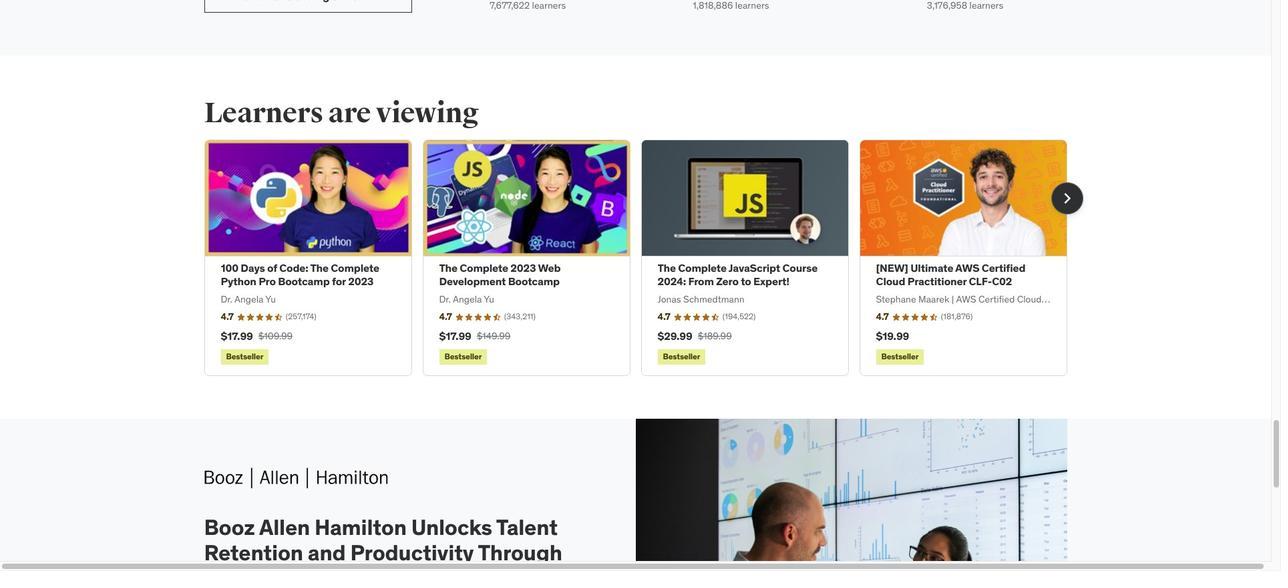 Task type: vqa. For each thing, say whether or not it's contained in the screenshot.
2024:
yes



Task type: describe. For each thing, give the bounding box(es) containing it.
course
[[783, 262, 818, 275]]

booz allen hamilton image
[[204, 461, 388, 494]]

booz
[[204, 514, 255, 541]]

unlocks
[[411, 514, 492, 541]]

certified
[[982, 262, 1026, 275]]

[new] ultimate aws certified cloud practitioner clf-c02
[[876, 262, 1026, 288]]

[new]
[[876, 262, 909, 275]]

learners
[[204, 96, 323, 130]]

c02
[[992, 274, 1012, 288]]

python
[[221, 274, 256, 288]]

the for development
[[439, 262, 458, 275]]

pro
[[259, 274, 276, 288]]

100 days of code: the complete python pro bootcamp for 2023 link
[[221, 262, 379, 288]]

100
[[221, 262, 239, 275]]

complete inside 100 days of code: the complete python pro bootcamp for 2023
[[331, 262, 379, 275]]

cloud
[[876, 274, 906, 288]]

through
[[478, 539, 562, 567]]

zero
[[716, 274, 739, 288]]

upskilling
[[204, 565, 306, 571]]

booz allen hamilton unlocks talent retention and productivity through upskilling
[[204, 514, 562, 571]]

clf-
[[969, 274, 992, 288]]

the complete 2023 web development bootcamp link
[[439, 262, 561, 288]]

learners are viewing
[[204, 96, 479, 130]]

complete for 2024:
[[678, 262, 727, 275]]

the inside 100 days of code: the complete python pro bootcamp for 2023
[[310, 262, 329, 275]]

carousel element
[[204, 139, 1083, 376]]

and
[[308, 539, 346, 567]]

expert!
[[754, 274, 790, 288]]

retention
[[204, 539, 303, 567]]

talent
[[496, 514, 558, 541]]

from
[[689, 274, 714, 288]]

viewing
[[376, 96, 479, 130]]



Task type: locate. For each thing, give the bounding box(es) containing it.
code:
[[279, 262, 308, 275]]

1 horizontal spatial complete
[[460, 262, 508, 275]]

2023 left web
[[511, 262, 536, 275]]

the inside the complete 2023 web development bootcamp
[[439, 262, 458, 275]]

javascript
[[729, 262, 781, 275]]

bootcamp inside the complete 2023 web development bootcamp
[[508, 274, 560, 288]]

for
[[332, 274, 346, 288]]

100 days of code: the complete python pro bootcamp for 2023
[[221, 262, 379, 288]]

2023 inside 100 days of code: the complete python pro bootcamp for 2023
[[348, 274, 374, 288]]

2 bootcamp from the left
[[508, 274, 560, 288]]

the
[[310, 262, 329, 275], [439, 262, 458, 275], [658, 262, 676, 275]]

complete
[[331, 262, 379, 275], [460, 262, 508, 275], [678, 262, 727, 275]]

allen
[[259, 514, 310, 541]]

the inside the complete javascript course 2024: from zero to expert!
[[658, 262, 676, 275]]

the complete javascript course 2024: from zero to expert!
[[658, 262, 818, 288]]

productivity
[[350, 539, 474, 567]]

are
[[328, 96, 371, 130]]

complete inside the complete 2023 web development bootcamp
[[460, 262, 508, 275]]

3 complete from the left
[[678, 262, 727, 275]]

3 the from the left
[[658, 262, 676, 275]]

1 horizontal spatial bootcamp
[[508, 274, 560, 288]]

next image
[[1057, 188, 1078, 209]]

2 horizontal spatial complete
[[678, 262, 727, 275]]

2023 right for
[[348, 274, 374, 288]]

1 horizontal spatial 2023
[[511, 262, 536, 275]]

2 complete from the left
[[460, 262, 508, 275]]

bootcamp inside 100 days of code: the complete python pro bootcamp for 2023
[[278, 274, 330, 288]]

2 the from the left
[[439, 262, 458, 275]]

aws
[[956, 262, 980, 275]]

2023
[[511, 262, 536, 275], [348, 274, 374, 288]]

1 bootcamp from the left
[[278, 274, 330, 288]]

bootcamp
[[278, 274, 330, 288], [508, 274, 560, 288]]

development
[[439, 274, 506, 288]]

0 horizontal spatial the
[[310, 262, 329, 275]]

days
[[241, 262, 265, 275]]

hamilton
[[315, 514, 407, 541]]

0 horizontal spatial 2023
[[348, 274, 374, 288]]

web
[[538, 262, 561, 275]]

of
[[267, 262, 277, 275]]

the complete javascript course 2024: from zero to expert! link
[[658, 262, 818, 288]]

2 horizontal spatial the
[[658, 262, 676, 275]]

practitioner
[[908, 274, 967, 288]]

complete for development
[[460, 262, 508, 275]]

2023 inside the complete 2023 web development bootcamp
[[511, 262, 536, 275]]

to
[[741, 274, 752, 288]]

0 horizontal spatial complete
[[331, 262, 379, 275]]

[new] ultimate aws certified cloud practitioner clf-c02 link
[[876, 262, 1026, 288]]

1 the from the left
[[310, 262, 329, 275]]

ultimate
[[911, 262, 954, 275]]

bootcamp right development
[[508, 274, 560, 288]]

the complete 2023 web development bootcamp
[[439, 262, 561, 288]]

the for 2024:
[[658, 262, 676, 275]]

1 horizontal spatial the
[[439, 262, 458, 275]]

complete inside the complete javascript course 2024: from zero to expert!
[[678, 262, 727, 275]]

bootcamp right of
[[278, 274, 330, 288]]

2024:
[[658, 274, 686, 288]]

1 complete from the left
[[331, 262, 379, 275]]

0 horizontal spatial bootcamp
[[278, 274, 330, 288]]



